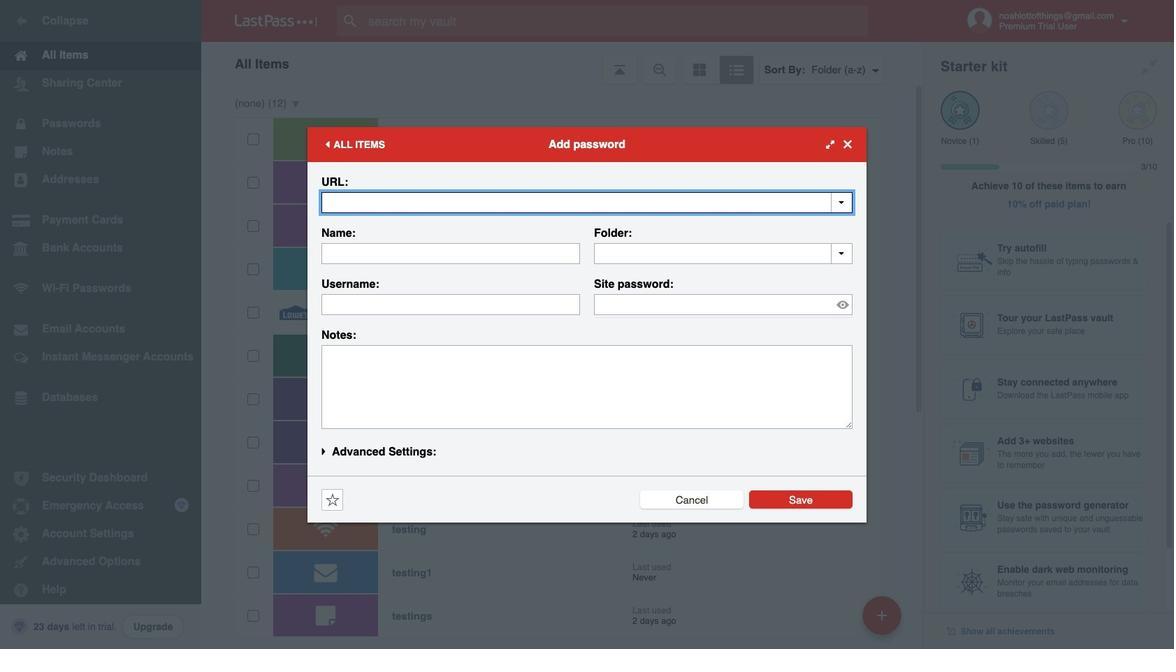 Task type: locate. For each thing, give the bounding box(es) containing it.
search my vault text field
[[337, 6, 895, 36]]

None password field
[[594, 294, 853, 315]]

None text field
[[322, 192, 853, 213], [594, 243, 853, 264], [322, 294, 580, 315], [322, 192, 853, 213], [594, 243, 853, 264], [322, 294, 580, 315]]

lastpass image
[[235, 15, 317, 27]]

vault options navigation
[[201, 42, 924, 84]]

dialog
[[308, 127, 867, 522]]

None text field
[[322, 243, 580, 264], [322, 345, 853, 429], [322, 243, 580, 264], [322, 345, 853, 429]]



Task type: vqa. For each thing, say whether or not it's contained in the screenshot.
LastPass IMAGE
yes



Task type: describe. For each thing, give the bounding box(es) containing it.
new item image
[[877, 611, 887, 620]]

main navigation navigation
[[0, 0, 201, 649]]

Search search field
[[337, 6, 895, 36]]

new item navigation
[[858, 592, 910, 649]]



